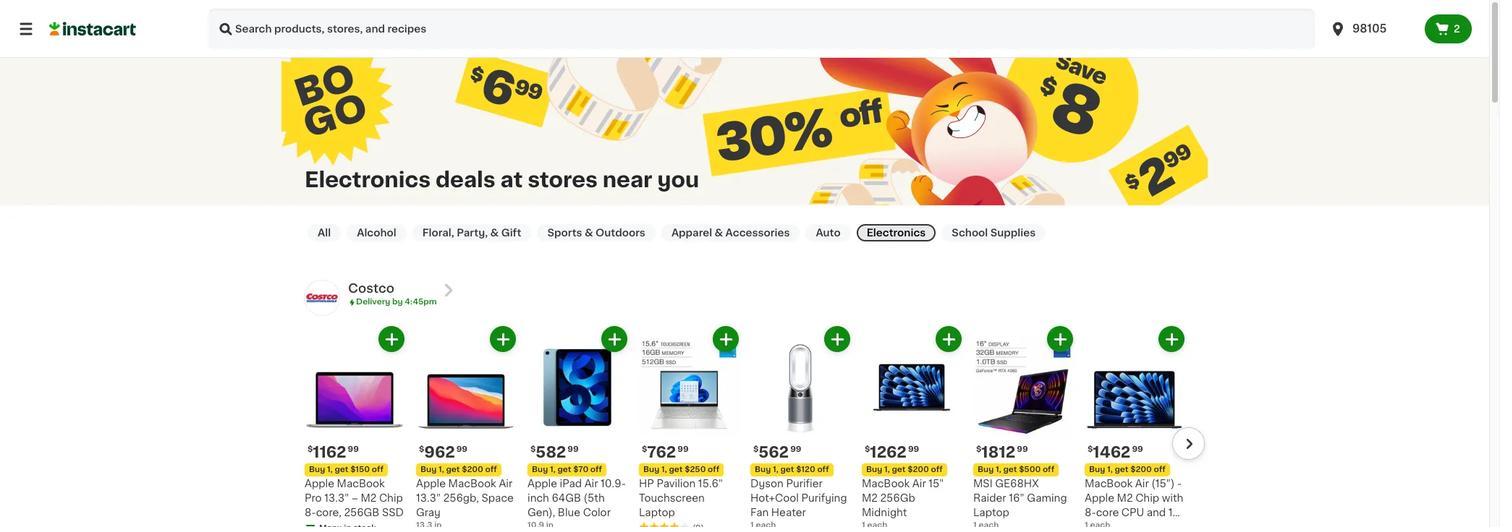 Task type: describe. For each thing, give the bounding box(es) containing it.
floral, party, & gift link
[[412, 224, 531, 242]]

touchscreen
[[639, 494, 705, 504]]

add image for 582
[[605, 331, 623, 349]]

962
[[424, 445, 455, 461]]

all
[[318, 228, 331, 238]]

off for 1812
[[1043, 466, 1054, 474]]

buy 1, get $200 off for 1262
[[866, 466, 943, 474]]

product group containing 762
[[639, 327, 739, 528]]

get for 582
[[558, 466, 571, 474]]

product group containing 1262
[[862, 327, 962, 528]]

get for 762
[[669, 466, 683, 474]]

$ 762 99
[[642, 445, 689, 461]]

hp
[[639, 479, 654, 489]]

$ 582 99
[[530, 445, 579, 461]]

hp pavilion 15.6" touchscreen laptop
[[639, 479, 723, 518]]

buy 1, get $200 off for 962
[[420, 466, 497, 474]]

gen),
[[528, 508, 555, 518]]

purifier
[[786, 479, 823, 489]]

air inside macbook air (15") - apple m2 chip with 8-core cpu and 10- core gpu, 512
[[1135, 479, 1149, 489]]

apple ipad air 10.9- inch 64gb (5th gen), blue color
[[528, 479, 626, 518]]

macbook inside apple macbook air 13.3" 256gb, space gray
[[448, 479, 496, 489]]

1462
[[1093, 445, 1131, 461]]

1 & from the left
[[490, 228, 499, 238]]

1812
[[981, 445, 1015, 461]]

core,
[[316, 508, 341, 518]]

99 for 1262
[[908, 446, 919, 454]]

alcohol
[[357, 228, 396, 238]]

16"
[[1009, 494, 1025, 504]]

sports
[[547, 228, 582, 238]]

off for 962
[[485, 466, 497, 474]]

apparel & accessories link
[[661, 224, 800, 242]]

electronics for electronics deals at stores near you
[[305, 169, 431, 190]]

msi
[[973, 479, 993, 489]]

0 vertical spatial core
[[1096, 508, 1119, 518]]

product group containing 582
[[528, 327, 627, 528]]

gpu,
[[1110, 523, 1136, 528]]

1, for 762
[[661, 466, 667, 474]]

1, for 1262
[[884, 466, 890, 474]]

$ 1812 99
[[976, 445, 1028, 461]]

1, for 582
[[550, 466, 556, 474]]

macbook inside "macbook air 15" m2 256gb midnight"
[[862, 479, 910, 489]]

cpu
[[1122, 508, 1144, 518]]

gray
[[416, 508, 441, 518]]

school supplies link
[[942, 224, 1046, 242]]

98105 button
[[1321, 9, 1425, 49]]

product group containing 1162
[[305, 327, 405, 528]]

add image for 762
[[717, 331, 735, 349]]

$120
[[796, 466, 815, 474]]

$ for 582
[[530, 446, 536, 454]]

$200 for 1262
[[908, 466, 929, 474]]

outdoors
[[596, 228, 645, 238]]

$ for 562
[[753, 446, 759, 454]]

256gb,
[[443, 494, 479, 504]]

floral, party, & gift
[[422, 228, 521, 238]]

$ for 962
[[419, 446, 424, 454]]

$ for 1462
[[1088, 446, 1093, 454]]

1262
[[870, 445, 907, 461]]

$ 1462 99
[[1088, 445, 1143, 461]]

(15")
[[1151, 479, 1175, 489]]

deals
[[436, 169, 496, 190]]

electronics deals at stores near you main content
[[0, 0, 1489, 528]]

electronics link
[[856, 224, 936, 242]]

buy 1, get $500 off
[[978, 466, 1054, 474]]

ipad
[[560, 479, 582, 489]]

$ 1162 99
[[308, 445, 359, 461]]

school supplies
[[952, 228, 1036, 238]]

98105
[[1352, 23, 1387, 34]]

at
[[500, 169, 523, 190]]

pavilion
[[657, 479, 696, 489]]

$250
[[685, 466, 706, 474]]

582
[[536, 445, 566, 461]]

add image for 1812
[[1051, 331, 1069, 349]]

get for 1812
[[1003, 466, 1017, 474]]

8- inside macbook air (15") - apple m2 chip with 8-core cpu and 10- core gpu, 512
[[1085, 508, 1096, 518]]

supplies
[[990, 228, 1036, 238]]

you
[[657, 169, 699, 190]]

costco
[[348, 283, 394, 295]]

$ for 1162
[[308, 446, 313, 454]]

off for 562
[[817, 466, 829, 474]]

ssd
[[382, 508, 404, 518]]

with
[[1162, 494, 1183, 504]]

99 for 1462
[[1132, 446, 1143, 454]]

10.9-
[[601, 479, 626, 489]]

msi ge68hx raider 16" gaming laptop
[[973, 479, 1067, 518]]

near
[[603, 169, 652, 190]]

air inside apple macbook air 13.3" 256gb, space gray
[[499, 479, 513, 489]]

off for 582
[[590, 466, 602, 474]]

laptop inside msi ge68hx raider 16" gaming laptop
[[973, 508, 1009, 518]]

buy for 562
[[755, 466, 771, 474]]

buy 1, get $250 off
[[643, 466, 720, 474]]

15"
[[929, 479, 944, 489]]

-
[[1177, 479, 1182, 489]]

562
[[759, 445, 789, 461]]

buy for 1812
[[978, 466, 994, 474]]

762
[[647, 445, 676, 461]]

fan
[[750, 508, 769, 518]]

4:45pm
[[405, 298, 437, 306]]

electronics deals at stores near you
[[305, 169, 699, 190]]

$ 962 99
[[419, 445, 467, 461]]

add image for 1262
[[940, 331, 958, 349]]

all link
[[308, 224, 341, 242]]

m2 for 1462
[[1117, 494, 1133, 504]]

inch
[[528, 494, 549, 504]]

10-
[[1168, 508, 1184, 518]]

gift
[[501, 228, 521, 238]]

$200 for 962
[[462, 466, 483, 474]]

chip for 1462
[[1135, 494, 1159, 504]]

macbook air 15" m2 256gb midnight
[[862, 479, 944, 518]]

99 for 762
[[678, 446, 689, 454]]

15.6"
[[698, 479, 723, 489]]

delivery by 4:45pm
[[356, 298, 437, 306]]

product group containing 562
[[750, 327, 850, 528]]

alcohol link
[[347, 224, 406, 242]]

get for 1262
[[892, 466, 906, 474]]

& for apparel & accessories
[[715, 228, 723, 238]]

purifying
[[801, 494, 847, 504]]

sports & outdoors link
[[537, 224, 656, 242]]

buy for 762
[[643, 466, 659, 474]]

$500
[[1019, 466, 1041, 474]]

$70
[[573, 466, 588, 474]]

buy for 1162
[[309, 466, 325, 474]]



Task type: vqa. For each thing, say whether or not it's contained in the screenshot.
Safety on the right bottom
no



Task type: locate. For each thing, give the bounding box(es) containing it.
1, down $ 762 99
[[661, 466, 667, 474]]

$ up macbook air (15") - apple m2 chip with 8-core cpu and 10- core gpu, 512
[[1088, 446, 1093, 454]]

1, up dyson
[[773, 466, 778, 474]]

1 horizontal spatial buy 1, get $200 off
[[866, 466, 943, 474]]

electronics up 'alcohol' link
[[305, 169, 431, 190]]

2 13.3" from the left
[[416, 494, 441, 504]]

1 buy 1, get $200 off from the left
[[420, 466, 497, 474]]

chip for 1162
[[379, 494, 403, 504]]

0 horizontal spatial buy 1, get $200 off
[[420, 466, 497, 474]]

& for sports & outdoors
[[585, 228, 593, 238]]

8 get from the left
[[1115, 466, 1128, 474]]

macbook up the 256gb
[[862, 479, 910, 489]]

off right $500
[[1043, 466, 1054, 474]]

1, down $ 582 99 at bottom
[[550, 466, 556, 474]]

& right the sports
[[585, 228, 593, 238]]

1 $200 from the left
[[462, 466, 483, 474]]

apple for 962
[[416, 479, 446, 489]]

off up (15")
[[1154, 466, 1166, 474]]

4 1, from the left
[[661, 466, 667, 474]]

buy 1, get $200 off down $ 1262 99
[[866, 466, 943, 474]]

apple inside 'apple ipad air 10.9- inch 64gb (5th gen), blue color'
[[528, 479, 557, 489]]

4 product group from the left
[[639, 327, 739, 528]]

2 laptop from the left
[[973, 508, 1009, 518]]

$ for 762
[[642, 446, 647, 454]]

chip up ssd
[[379, 494, 403, 504]]

m2 inside apple macbook pro 13.3" – m2 chip 8-core, 256gb ssd
[[361, 494, 377, 504]]

air inside "macbook air 15" m2 256gb midnight"
[[912, 479, 926, 489]]

5 product group from the left
[[750, 327, 850, 528]]

64gb
[[552, 494, 581, 504]]

99 inside $ 1812 99
[[1017, 446, 1028, 454]]

2 m2 from the left
[[862, 494, 878, 504]]

99 up buy 1, get $70 off
[[568, 446, 579, 454]]

5 get from the left
[[780, 466, 794, 474]]

apple inside macbook air (15") - apple m2 chip with 8-core cpu and 10- core gpu, 512
[[1085, 494, 1114, 504]]

product group containing 1462
[[1085, 327, 1185, 528]]

2 add image from the left
[[605, 331, 623, 349]]

core left gpu,
[[1085, 523, 1108, 528]]

3 m2 from the left
[[1117, 494, 1133, 504]]

99 for 1162
[[348, 446, 359, 454]]

2 off from the left
[[485, 466, 497, 474]]

1 vertical spatial electronics
[[867, 228, 926, 238]]

1, down 1262
[[884, 466, 890, 474]]

buy down 1262
[[866, 466, 882, 474]]

99 up buy 1, get $120 off
[[790, 446, 801, 454]]

0 vertical spatial electronics
[[305, 169, 431, 190]]

apparel & accessories
[[671, 228, 790, 238]]

6 off from the left
[[931, 466, 943, 474]]

chip inside macbook air (15") - apple m2 chip with 8-core cpu and 10- core gpu, 512
[[1135, 494, 1159, 504]]

add image
[[382, 331, 401, 349], [828, 331, 846, 349]]

2 add image from the left
[[828, 331, 846, 349]]

buy down 582
[[532, 466, 548, 474]]

8- left cpu in the bottom right of the page
[[1085, 508, 1096, 518]]

3 air from the left
[[912, 479, 926, 489]]

2 buy from the left
[[420, 466, 437, 474]]

$ inside $ 962 99
[[419, 446, 424, 454]]

3 macbook from the left
[[862, 479, 910, 489]]

4 macbook from the left
[[1085, 479, 1133, 489]]

13.3"
[[324, 494, 349, 504], [416, 494, 441, 504]]

(5th
[[584, 494, 605, 504]]

7 $ from the left
[[976, 446, 981, 454]]

1 1, from the left
[[327, 466, 333, 474]]

2
[[1454, 24, 1460, 34]]

1 buy from the left
[[309, 466, 325, 474]]

macbook inside macbook air (15") - apple m2 chip with 8-core cpu and 10- core gpu, 512
[[1085, 479, 1133, 489]]

apple for 582
[[528, 479, 557, 489]]

1 $ from the left
[[308, 446, 313, 454]]

buy 1, get $200 off for 1462
[[1089, 466, 1166, 474]]

apple macbook air 13.3" 256gb, space gray
[[416, 479, 514, 518]]

$ inside $ 1812 99
[[976, 446, 981, 454]]

2 horizontal spatial $200
[[1130, 466, 1152, 474]]

7 get from the left
[[1003, 466, 1017, 474]]

2 99 from the left
[[456, 446, 467, 454]]

stores
[[528, 169, 598, 190]]

& right apparel
[[715, 228, 723, 238]]

product group containing 962
[[416, 327, 516, 528]]

space
[[482, 494, 514, 504]]

instacart logo image
[[49, 20, 136, 38]]

m2 inside "macbook air 15" m2 256gb midnight"
[[862, 494, 878, 504]]

99 right 1262
[[908, 446, 919, 454]]

$ inside $ 1262 99
[[865, 446, 870, 454]]

add image for 1462
[[1163, 331, 1181, 349]]

m2 inside macbook air (15") - apple m2 chip with 8-core cpu and 10- core gpu, 512
[[1117, 494, 1133, 504]]

3 buy from the left
[[532, 466, 548, 474]]

5 99 from the left
[[790, 446, 801, 454]]

3 off from the left
[[590, 466, 602, 474]]

laptop down touchscreen
[[639, 508, 675, 518]]

99 inside $ 1162 99
[[348, 446, 359, 454]]

1, for 1162
[[327, 466, 333, 474]]

1 13.3" from the left
[[324, 494, 349, 504]]

1 macbook from the left
[[337, 479, 385, 489]]

$ up "macbook air 15" m2 256gb midnight"
[[865, 446, 870, 454]]

1 horizontal spatial chip
[[1135, 494, 1159, 504]]

auto link
[[806, 224, 851, 242]]

8 99 from the left
[[1132, 446, 1143, 454]]

$ inside $ 1162 99
[[308, 446, 313, 454]]

8 product group from the left
[[1085, 327, 1185, 528]]

2 chip from the left
[[1135, 494, 1159, 504]]

4 get from the left
[[669, 466, 683, 474]]

5 off from the left
[[817, 466, 829, 474]]

ge68hx
[[995, 479, 1039, 489]]

1, for 1812
[[996, 466, 1001, 474]]

off for 762
[[708, 466, 720, 474]]

6 99 from the left
[[908, 446, 919, 454]]

2 horizontal spatial m2
[[1117, 494, 1133, 504]]

99 inside the $ 562 99
[[790, 446, 801, 454]]

$ inside $ 762 99
[[642, 446, 647, 454]]

3 1, from the left
[[550, 466, 556, 474]]

apparel
[[671, 228, 712, 238]]

$ up buy 1, get $150 off
[[308, 446, 313, 454]]

7 1, from the left
[[996, 466, 1001, 474]]

0 horizontal spatial chip
[[379, 494, 403, 504]]

99 inside $ 962 99
[[456, 446, 467, 454]]

0 horizontal spatial 8-
[[305, 508, 316, 518]]

apple inside apple macbook pro 13.3" – m2 chip 8-core, 256gb ssd
[[305, 479, 334, 489]]

$200
[[462, 466, 483, 474], [908, 466, 929, 474], [1130, 466, 1152, 474]]

6 buy from the left
[[866, 466, 882, 474]]

air
[[499, 479, 513, 489], [584, 479, 598, 489], [912, 479, 926, 489], [1135, 479, 1149, 489]]

2 1, from the left
[[438, 466, 444, 474]]

blue
[[558, 508, 580, 518]]

$ up buy 1, get $70 off
[[530, 446, 536, 454]]

$ inside $ 1462 99
[[1088, 446, 1093, 454]]

buy down 1162
[[309, 466, 325, 474]]

2 $ from the left
[[419, 446, 424, 454]]

99 up buy 1, get $250 off
[[678, 446, 689, 454]]

off right $120 at the bottom right of the page
[[817, 466, 829, 474]]

add image for 562
[[828, 331, 846, 349]]

2 & from the left
[[585, 228, 593, 238]]

off for 1162
[[372, 466, 384, 474]]

air inside 'apple ipad air 10.9- inch 64gb (5th gen), blue color'
[[584, 479, 598, 489]]

off up space
[[485, 466, 497, 474]]

buy
[[309, 466, 325, 474], [420, 466, 437, 474], [532, 466, 548, 474], [643, 466, 659, 474], [755, 466, 771, 474], [866, 466, 882, 474], [978, 466, 994, 474], [1089, 466, 1105, 474]]

air up space
[[499, 479, 513, 489]]

off up 15.6"
[[708, 466, 720, 474]]

dyson
[[750, 479, 784, 489]]

2 button
[[1425, 14, 1472, 43]]

floral,
[[422, 228, 454, 238]]

3 get from the left
[[558, 466, 571, 474]]

1 horizontal spatial $200
[[908, 466, 929, 474]]

1 add image from the left
[[494, 331, 512, 349]]

2 horizontal spatial &
[[715, 228, 723, 238]]

midnight
[[862, 508, 907, 518]]

7 buy from the left
[[978, 466, 994, 474]]

and
[[1147, 508, 1166, 518]]

add image for 962
[[494, 331, 512, 349]]

2 product group from the left
[[416, 327, 516, 528]]

heater
[[771, 508, 806, 518]]

98105 button
[[1329, 9, 1416, 49]]

5 1, from the left
[[773, 466, 778, 474]]

macbook down $150
[[337, 479, 385, 489]]

99 inside $ 1262 99
[[908, 446, 919, 454]]

& left gift
[[490, 228, 499, 238]]

7 product group from the left
[[973, 327, 1073, 528]]

3 99 from the left
[[568, 446, 579, 454]]

buy up dyson
[[755, 466, 771, 474]]

$ up msi
[[976, 446, 981, 454]]

99 right 962
[[456, 446, 467, 454]]

$ up dyson
[[753, 446, 759, 454]]

1 horizontal spatial 8-
[[1085, 508, 1096, 518]]

99 inside $ 1462 99
[[1132, 446, 1143, 454]]

1, for 962
[[438, 466, 444, 474]]

1 laptop from the left
[[639, 508, 675, 518]]

buy for 1462
[[1089, 466, 1105, 474]]

buy down the 1462
[[1089, 466, 1105, 474]]

$200 up the 15"
[[908, 466, 929, 474]]

1 off from the left
[[372, 466, 384, 474]]

1, for 562
[[773, 466, 778, 474]]

$ inside the $ 562 99
[[753, 446, 759, 454]]

$200 up (15")
[[1130, 466, 1152, 474]]

1 horizontal spatial laptop
[[973, 508, 1009, 518]]

apple up inch
[[528, 479, 557, 489]]

256gb
[[880, 494, 915, 504]]

buy 1, get $70 off
[[532, 466, 602, 474]]

0 horizontal spatial electronics
[[305, 169, 431, 190]]

1, down 1162
[[327, 466, 333, 474]]

get down $ 1262 99
[[892, 466, 906, 474]]

buy for 962
[[420, 466, 437, 474]]

13.3" inside apple macbook air 13.3" 256gb, space gray
[[416, 494, 441, 504]]

air left (15")
[[1135, 479, 1149, 489]]

m2 up cpu in the bottom right of the page
[[1117, 494, 1133, 504]]

hot+cool
[[750, 494, 799, 504]]

off for 1462
[[1154, 466, 1166, 474]]

apple inside apple macbook air 13.3" 256gb, space gray
[[416, 479, 446, 489]]

5 add image from the left
[[1051, 331, 1069, 349]]

buy 1, get $150 off
[[309, 466, 384, 474]]

macbook down the 1462
[[1085, 479, 1133, 489]]

get down $ 1462 99
[[1115, 466, 1128, 474]]

99 inside $ 762 99
[[678, 446, 689, 454]]

apple for 1162
[[305, 479, 334, 489]]

1 get from the left
[[335, 466, 348, 474]]

2 $200 from the left
[[908, 466, 929, 474]]

5 $ from the left
[[753, 446, 759, 454]]

0 horizontal spatial m2
[[361, 494, 377, 504]]

$200 up apple macbook air 13.3" 256gb, space gray
[[462, 466, 483, 474]]

8-
[[305, 508, 316, 518], [1085, 508, 1096, 518]]

2 8- from the left
[[1085, 508, 1096, 518]]

gaming
[[1027, 494, 1067, 504]]

off up the 15"
[[931, 466, 943, 474]]

1 m2 from the left
[[361, 494, 377, 504]]

8- down pro
[[305, 508, 316, 518]]

1,
[[327, 466, 333, 474], [438, 466, 444, 474], [550, 466, 556, 474], [661, 466, 667, 474], [773, 466, 778, 474], [884, 466, 890, 474], [996, 466, 1001, 474], [1107, 466, 1113, 474]]

get left $150
[[335, 466, 348, 474]]

99 for 1812
[[1017, 446, 1028, 454]]

3 add image from the left
[[717, 331, 735, 349]]

apple up 'gray'
[[416, 479, 446, 489]]

auto
[[816, 228, 841, 238]]

buy 1, get $200 off
[[420, 466, 497, 474], [866, 466, 943, 474], [1089, 466, 1166, 474]]

0 horizontal spatial $200
[[462, 466, 483, 474]]

1 horizontal spatial 13.3"
[[416, 494, 441, 504]]

13.3" up core,
[[324, 494, 349, 504]]

$ 1262 99
[[865, 445, 919, 461]]

by
[[392, 298, 403, 306]]

99 up buy 1, get $500 off
[[1017, 446, 1028, 454]]

99 inside $ 582 99
[[568, 446, 579, 454]]

1 add image from the left
[[382, 331, 401, 349]]

1 horizontal spatial m2
[[862, 494, 878, 504]]

get up ipad at the left of page
[[558, 466, 571, 474]]

get down $ 962 99
[[446, 466, 460, 474]]

0 horizontal spatial 13.3"
[[324, 494, 349, 504]]

1, down 1812
[[996, 466, 1001, 474]]

get for 962
[[446, 466, 460, 474]]

256gb
[[344, 508, 379, 518]]

accessories
[[725, 228, 790, 238]]

99 for 562
[[790, 446, 801, 454]]

product group
[[305, 327, 405, 528], [416, 327, 516, 528], [528, 327, 627, 528], [639, 327, 739, 528], [750, 327, 850, 528], [862, 327, 962, 528], [973, 327, 1073, 528], [1085, 327, 1185, 528]]

6 product group from the left
[[862, 327, 962, 528]]

$ inside $ 582 99
[[530, 446, 536, 454]]

Search field
[[208, 9, 1315, 49]]

3 & from the left
[[715, 228, 723, 238]]

raider
[[973, 494, 1006, 504]]

0 horizontal spatial laptop
[[639, 508, 675, 518]]

macbook up '256gb,'
[[448, 479, 496, 489]]

8 off from the left
[[1154, 466, 1166, 474]]

$ 562 99
[[753, 445, 801, 461]]

1, for 1462
[[1107, 466, 1113, 474]]

apple up pro
[[305, 479, 334, 489]]

get for 1162
[[335, 466, 348, 474]]

0 horizontal spatial &
[[490, 228, 499, 238]]

99 for 582
[[568, 446, 579, 454]]

buy 1, get $200 off down $ 1462 99
[[1089, 466, 1166, 474]]

2 air from the left
[[584, 479, 598, 489]]

electronics for electronics
[[867, 228, 926, 238]]

1, down the 1462
[[1107, 466, 1113, 474]]

1 99 from the left
[[348, 446, 359, 454]]

99
[[348, 446, 359, 454], [456, 446, 467, 454], [568, 446, 579, 454], [678, 446, 689, 454], [790, 446, 801, 454], [908, 446, 919, 454], [1017, 446, 1028, 454], [1132, 446, 1143, 454]]

2 macbook from the left
[[448, 479, 496, 489]]

costco image
[[305, 281, 339, 315]]

1 horizontal spatial add image
[[828, 331, 846, 349]]

8 buy from the left
[[1089, 466, 1105, 474]]

1, down 962
[[438, 466, 444, 474]]

–
[[352, 494, 358, 504]]

m2 for 1162
[[361, 494, 377, 504]]

dyson purifier hot+cool purifying fan heater
[[750, 479, 847, 518]]

sports & outdoors
[[547, 228, 645, 238]]

1 8- from the left
[[305, 508, 316, 518]]

6 get from the left
[[892, 466, 906, 474]]

off right $70
[[590, 466, 602, 474]]

13.3" up 'gray'
[[416, 494, 441, 504]]

laptop down "raider"
[[973, 508, 1009, 518]]

$200 for 1462
[[1130, 466, 1152, 474]]

get for 562
[[780, 466, 794, 474]]

party,
[[457, 228, 488, 238]]

None search field
[[208, 9, 1315, 49]]

3 $200 from the left
[[1130, 466, 1152, 474]]

3 $ from the left
[[530, 446, 536, 454]]

macbook inside apple macbook pro 13.3" – m2 chip 8-core, 256gb ssd
[[337, 479, 385, 489]]

get for 1462
[[1115, 466, 1128, 474]]

buy 1, get $200 off down $ 962 99
[[420, 466, 497, 474]]

1 product group from the left
[[305, 327, 405, 528]]

$ for 1262
[[865, 446, 870, 454]]

99 up $150
[[348, 446, 359, 454]]

1 horizontal spatial &
[[585, 228, 593, 238]]

$150
[[350, 466, 370, 474]]

get left $120 at the bottom right of the page
[[780, 466, 794, 474]]

4 $ from the left
[[642, 446, 647, 454]]

$ up hp
[[642, 446, 647, 454]]

4 air from the left
[[1135, 479, 1149, 489]]

2 get from the left
[[446, 466, 460, 474]]

6 add image from the left
[[1163, 331, 1181, 349]]

99 for 962
[[456, 446, 467, 454]]

chip inside apple macbook pro 13.3" – m2 chip 8-core, 256gb ssd
[[379, 494, 403, 504]]

get up pavilion
[[669, 466, 683, 474]]

chip up and
[[1135, 494, 1159, 504]]

buy for 1262
[[866, 466, 882, 474]]

5 buy from the left
[[755, 466, 771, 474]]

1 air from the left
[[499, 479, 513, 489]]

1 vertical spatial core
[[1085, 523, 1108, 528]]

4 off from the left
[[708, 466, 720, 474]]

buy up msi
[[978, 466, 994, 474]]

13.3" for 962
[[416, 494, 441, 504]]

1 horizontal spatial electronics
[[867, 228, 926, 238]]

3 product group from the left
[[528, 327, 627, 528]]

13.3" for 1162
[[324, 494, 349, 504]]

add image for 1162
[[382, 331, 401, 349]]

school
[[952, 228, 988, 238]]

apple
[[305, 479, 334, 489], [416, 479, 446, 489], [528, 479, 557, 489], [1085, 494, 1114, 504]]

2 horizontal spatial buy 1, get $200 off
[[1089, 466, 1166, 474]]

air up (5th
[[584, 479, 598, 489]]

2 buy 1, get $200 off from the left
[[866, 466, 943, 474]]

air left the 15"
[[912, 479, 926, 489]]

buy up hp
[[643, 466, 659, 474]]

macbook air (15") - apple m2 chip with 8-core cpu and 10- core gpu, 512
[[1085, 479, 1184, 528]]

&
[[490, 228, 499, 238], [585, 228, 593, 238], [715, 228, 723, 238]]

pro
[[305, 494, 322, 504]]

8 $ from the left
[[1088, 446, 1093, 454]]

laptop inside hp pavilion 15.6" touchscreen laptop
[[639, 508, 675, 518]]

6 $ from the left
[[865, 446, 870, 454]]

0 horizontal spatial add image
[[382, 331, 401, 349]]

4 add image from the left
[[940, 331, 958, 349]]

6 1, from the left
[[884, 466, 890, 474]]

get up ge68hx
[[1003, 466, 1017, 474]]

buy down 962
[[420, 466, 437, 474]]

laptop
[[639, 508, 675, 518], [973, 508, 1009, 518]]

1 chip from the left
[[379, 494, 403, 504]]

4 99 from the left
[[678, 446, 689, 454]]

off right $150
[[372, 466, 384, 474]]

$ up 'gray'
[[419, 446, 424, 454]]

add image
[[494, 331, 512, 349], [605, 331, 623, 349], [717, 331, 735, 349], [940, 331, 958, 349], [1051, 331, 1069, 349], [1163, 331, 1181, 349]]

3 buy 1, get $200 off from the left
[[1089, 466, 1166, 474]]

off for 1262
[[931, 466, 943, 474]]

13.3" inside apple macbook pro 13.3" – m2 chip 8-core, 256gb ssd
[[324, 494, 349, 504]]

electronics right auto
[[867, 228, 926, 238]]

8 1, from the left
[[1107, 466, 1113, 474]]

8- inside apple macbook pro 13.3" – m2 chip 8-core, 256gb ssd
[[305, 508, 316, 518]]

$ for 1812
[[976, 446, 981, 454]]

buy for 582
[[532, 466, 548, 474]]

electronics
[[305, 169, 431, 190], [867, 228, 926, 238]]

m2 up the midnight
[[862, 494, 878, 504]]

color
[[583, 508, 611, 518]]

7 off from the left
[[1043, 466, 1054, 474]]

99 right the 1462
[[1132, 446, 1143, 454]]

core up gpu,
[[1096, 508, 1119, 518]]

product group containing 1812
[[973, 327, 1073, 528]]

7 99 from the left
[[1017, 446, 1028, 454]]

apple up gpu,
[[1085, 494, 1114, 504]]

chip
[[379, 494, 403, 504], [1135, 494, 1159, 504]]

item carousel region
[[284, 327, 1205, 528]]

m2 right –
[[361, 494, 377, 504]]

buy 1, get $120 off
[[755, 466, 829, 474]]

4 buy from the left
[[643, 466, 659, 474]]



